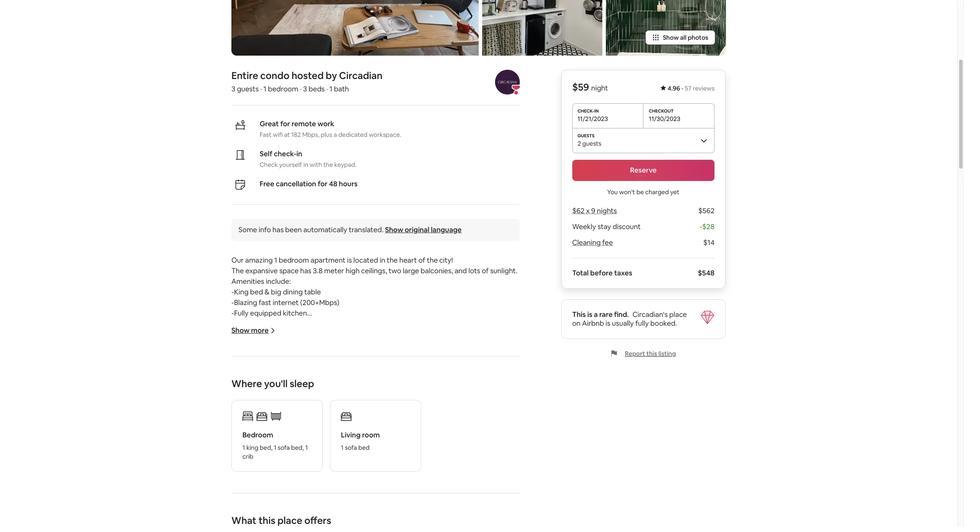 Task type: describe. For each thing, give the bounding box(es) containing it.
is inside "our amazing 1 bedroom apartment is located in the heart of the city! the expansive space has 3.8 meter high ceilings, two large balconies, and lots of sunlight. amenities include: -king bed & big dining table -blazing fast internet (200+mbps) -fully equipped kitchen"
[[347, 256, 352, 265]]

located
[[353, 256, 378, 265]]

the down both
[[267, 489, 278, 498]]

total before taxes
[[572, 269, 632, 278]]

and inside "our amazing 1 bedroom apartment is located in the heart of the city! the expansive space has 3.8 meter high ceilings, two large balconies, and lots of sunlight. amenities include: -king bed & big dining table -blazing fast internet (200+mbps) -fully equipped kitchen"
[[455, 266, 467, 276]]

- up blazing
[[231, 288, 234, 297]]

kept
[[451, 436, 466, 445]]

short
[[257, 383, 274, 392]]

hours
[[339, 179, 358, 189]]

this is a rare find.
[[572, 310, 629, 319]]

translated.
[[349, 225, 384, 235]]

amazing
[[245, 256, 273, 265]]

smart
[[234, 330, 254, 339]]

+
[[266, 330, 270, 339]]

on inside our boho apartment is on the fourth floor of a heritage building that housed american officials in the 1960s. we have completed renovated the interior but kept the structure intact.
[[307, 425, 315, 435]]

boho
[[245, 425, 262, 435]]

before
[[590, 269, 613, 278]]

x
[[586, 206, 590, 216]]

find.
[[614, 310, 629, 319]]

in inside "our amazing 1 bedroom apartment is located in the heart of the city! the expansive space has 3.8 meter high ceilings, two large balconies, and lots of sunlight. amenities include: -king bed & big dining table -blazing fast internet (200+mbps) -fully equipped kitchen"
[[380, 256, 385, 265]]

some
[[238, 225, 257, 235]]

toilet
[[288, 351, 305, 360]]

what
[[231, 515, 256, 527]]

water
[[295, 319, 314, 329]]

report this listing button
[[611, 350, 676, 358]]

1 · from the left
[[260, 84, 262, 94]]

show for show all photos
[[663, 34, 679, 42]]

of inside it features 3.8 meter high ceilings and glass windows and doors that beautifully filters the sunlight. both the living room and the bedroom have their own balcony where you can sit and watch the center of the city.
[[302, 489, 309, 498]]

weekly
[[572, 222, 596, 231]]

rare
[[599, 310, 613, 319]]

free cancellation for 48 hours
[[260, 179, 358, 189]]

0 horizontal spatial you
[[252, 510, 264, 519]]

living
[[290, 478, 306, 488]]

circadian's place on airbnb is usually fully booked.
[[572, 310, 687, 328]]

city!
[[439, 256, 453, 265]]

a left rare
[[594, 310, 598, 319]]

renovated
[[366, 436, 399, 445]]

- down fully
[[231, 319, 234, 329]]

11/30/2023
[[649, 115, 680, 123]]

room inside living room 1 sofa bed
[[362, 431, 380, 440]]

2 to from the left
[[397, 383, 404, 392]]

high inside it features 3.8 meter high ceilings and glass windows and doors that beautifully filters the sunlight. both the living room and the bedroom have their own balcony where you can sit and watch the center of the city.
[[299, 468, 313, 477]]

is right this at the bottom right
[[587, 310, 592, 319]]

hosted
[[292, 69, 324, 82]]

bedroom inside it features 3.8 meter high ceilings and glass windows and doors that beautifully filters the sunlight. both the living room and the bedroom have their own balcony where you can sit and watch the center of the city.
[[353, 478, 384, 488]]

internet
[[273, 298, 299, 307]]

in up yourself
[[296, 149, 302, 159]]

windows
[[372, 468, 400, 477]]

$28
[[702, 222, 715, 231]]

usually
[[612, 319, 634, 328]]

automatically
[[303, 225, 347, 235]]

the left city.
[[311, 489, 321, 498]]

2 guests button
[[572, 128, 715, 153]]

living room 1 sofa bed
[[341, 431, 380, 452]]

won't
[[619, 188, 635, 196]]

the down heritage
[[401, 436, 412, 445]]

crib
[[242, 453, 253, 461]]

1 horizontal spatial you
[[331, 510, 343, 519]]

and inside we're a short walk to nguyen hue so you'll be close to the best restaurants, cafes, shopping and nightlife in saigon!
[[263, 394, 276, 403]]

and left "toilet" on the left bottom of the page
[[275, 351, 287, 360]]

own
[[419, 478, 433, 488]]

the up sit
[[507, 468, 518, 477]]

cancellation
[[276, 179, 316, 189]]

1960s.
[[277, 436, 298, 445]]

that inside it features 3.8 meter high ceilings and glass windows and doors that beautifully filters the sunlight. both the living room and the bedroom have their own balcony where you can sit and watch the center of the city.
[[436, 468, 450, 477]]

charged
[[645, 188, 669, 196]]

work
[[318, 119, 334, 129]]

of inside our boho apartment is on the fourth floor of a heritage building that housed american officials in the 1960s. we have completed renovated the interior but kept the structure intact.
[[368, 425, 375, 435]]

features
[[238, 468, 265, 477]]

by circadian
[[326, 69, 383, 82]]

1 right 1960s.
[[305, 444, 308, 452]]

1 3 from the left
[[231, 84, 235, 94]]

fast
[[260, 131, 271, 139]]

the up balconies, at the left bottom of the page
[[427, 256, 438, 265]]

tv
[[255, 330, 265, 339]]

reserve button
[[572, 160, 715, 181]]

balconies,
[[421, 266, 453, 276]]

the down housed
[[467, 436, 478, 445]]

$562
[[698, 206, 715, 216]]

watch
[[245, 489, 265, 498]]

great
[[260, 119, 279, 129]]

1 horizontal spatial be
[[636, 188, 644, 196]]

sit
[[510, 478, 517, 488]]

you'll inside we're a short walk to nguyen hue so you'll be close to the best restaurants, cafes, shopping and nightlife in saigon!
[[351, 383, 367, 392]]

our boho apartment is on the fourth floor of a heritage building that housed american officials in the 1960s. we have completed renovated the interior but kept the structure intact.
[[231, 425, 512, 456]]

housed
[[453, 425, 477, 435]]

entire condo hosted by circadian 3 guests · 1 bedroom · 3 beds · 1 bath
[[231, 69, 383, 94]]

2 bed, from the left
[[291, 444, 304, 452]]

completed
[[329, 436, 364, 445]]

balcony
[[434, 478, 460, 488]]

this for report
[[646, 350, 657, 358]]

yourself
[[279, 161, 302, 169]]

2 · from the left
[[300, 84, 301, 94]]

2 guests
[[578, 140, 601, 148]]

cleaning fee
[[572, 238, 613, 247]]

1 left bath
[[329, 84, 332, 94]]

apartment inside "our amazing 1 bedroom apartment is located in the heart of the city! the expansive space has 3.8 meter high ceilings, two large balconies, and lots of sunlight. amenities include: -king bed & big dining table -blazing fast internet (200+mbps) -fully equipped kitchen"
[[311, 256, 346, 265]]

1 left king
[[242, 444, 245, 452]]

ceilings
[[314, 468, 339, 477]]

reserve
[[630, 166, 657, 175]]

show all photos
[[663, 34, 708, 42]]

on inside circadian's place on airbnb is usually fully booked.
[[572, 319, 581, 328]]

we
[[299, 436, 310, 445]]

- down blazing
[[231, 309, 234, 318]]

3.8 inside it features 3.8 meter high ceilings and glass windows and doors that beautifully filters the sunlight. both the living room and the bedroom have their own balcony where you can sit and watch the center of the city.
[[266, 468, 276, 477]]

shower
[[249, 351, 273, 360]]

4 · from the left
[[682, 84, 683, 92]]

that inside our boho apartment is on the fourth floor of a heritage building that housed american officials in the 1960s. we have completed renovated the interior but kept the structure intact.
[[438, 425, 451, 435]]

and left productive
[[421, 510, 433, 519]]

can
[[496, 478, 508, 488]]

night
[[591, 83, 608, 93]]

you
[[607, 188, 618, 196]]

cleaning fee button
[[572, 238, 613, 247]]

48
[[329, 179, 337, 189]]

booked.
[[650, 319, 677, 328]]

great for remote work fast wifi at 182 mbps, plus a dedicated workspace.
[[260, 119, 401, 139]]

-$28
[[700, 222, 715, 231]]

big
[[271, 288, 281, 297]]

and left watch
[[231, 489, 244, 498]]

the inside we're a short walk to nguyen hue so you'll be close to the best restaurants, cafes, shopping and nightlife in saigon!
[[406, 383, 417, 392]]

- down unlimited
[[231, 330, 234, 339]]

expansive
[[245, 266, 278, 276]]

show for show more
[[231, 326, 250, 335]]

report
[[625, 350, 645, 358]]

plus
[[321, 131, 332, 139]]

place inside circadian's place on airbnb is usually fully booked.
[[669, 310, 687, 319]]

- down $562
[[700, 222, 702, 231]]

1 vertical spatial for
[[318, 179, 327, 189]]

of right lots
[[482, 266, 489, 276]]

doors
[[416, 468, 435, 477]]

182
[[291, 131, 301, 139]]

meter inside it features 3.8 meter high ceilings and glass windows and doors that beautifully filters the sunlight. both the living room and the bedroom have their own balcony where you can sit and watch the center of the city.
[[277, 468, 297, 477]]

sofa inside bedroom 1 king bed, 1 sofa bed, 1 crib
[[278, 444, 290, 452]]

the up two
[[387, 256, 398, 265]]

self
[[260, 149, 272, 159]]

heart
[[399, 256, 417, 265]]

cafes,
[[475, 383, 494, 392]]

inside you will have everything you need for a comfortable and productive stay:
[[231, 510, 487, 519]]



Task type: vqa. For each thing, say whether or not it's contained in the screenshot.
high within OUR AMAZING 1 BEDROOM APARTMENT IS LOCATED IN THE HEART OF THE CITY! THE EXPANSIVE SPACE HAS 3.8 METER HIGH CEILINGS, TWO LARGE BALCONIES, AND LOTS OF SUNLIGHT. AMENITIES INCLUDE: -KING BED & BIG DINING TABLE -BLAZING FAST INTERNET (200+MBPS) -FULLY EQUIPPED KITCHEN
yes



Task type: locate. For each thing, give the bounding box(es) containing it.
bedroom up space on the bottom left
[[279, 256, 309, 265]]

for right need
[[362, 510, 372, 519]]

1 horizontal spatial high
[[346, 266, 360, 276]]

you'll up nightlife
[[264, 378, 288, 390]]

1 vertical spatial show
[[385, 225, 403, 235]]

the
[[323, 161, 333, 169], [387, 256, 398, 265], [427, 256, 438, 265], [406, 383, 417, 392], [316, 425, 327, 435], [265, 436, 276, 445], [401, 436, 412, 445], [467, 436, 478, 445], [507, 468, 518, 477], [277, 478, 288, 488], [341, 478, 352, 488], [267, 489, 278, 498], [311, 489, 321, 498]]

need
[[344, 510, 361, 519]]

2 3 from the left
[[303, 84, 307, 94]]

3.8 up both
[[266, 468, 276, 477]]

circadian's
[[633, 310, 668, 319]]

3 left "beds"
[[303, 84, 307, 94]]

our amazing 1 bedroom apartment is located in the heart of the city! the expansive space has 3.8 meter high ceilings, two large balconies, and lots of sunlight. amenities include: -king bed & big dining table -blazing fast internet (200+mbps) -fully equipped kitchen
[[231, 256, 519, 318]]

1 horizontal spatial has
[[300, 266, 311, 276]]

the left the fourth
[[316, 425, 327, 435]]

have down windows
[[385, 478, 401, 488]]

of down living
[[302, 489, 309, 498]]

heritage
[[382, 425, 409, 435]]

the inside self check-in check yourself in with the keypad.
[[323, 161, 333, 169]]

0 vertical spatial has
[[273, 225, 284, 235]]

sunlight. right lots
[[490, 266, 518, 276]]

-
[[700, 222, 702, 231], [231, 288, 234, 297], [231, 298, 234, 307], [231, 309, 234, 318], [231, 319, 234, 329], [231, 330, 234, 339], [231, 351, 234, 360]]

0 vertical spatial show
[[663, 34, 679, 42]]

bed left &
[[250, 288, 263, 297]]

our up the
[[231, 256, 244, 265]]

and left glass
[[340, 468, 352, 477]]

apartment up 1960s.
[[264, 425, 299, 435]]

1 our from the top
[[231, 256, 244, 265]]

0 vertical spatial our
[[231, 256, 244, 265]]

0 horizontal spatial for
[[280, 119, 290, 129]]

3.8
[[313, 266, 323, 276], [266, 468, 276, 477]]

1 vertical spatial room
[[308, 478, 325, 488]]

reviews
[[693, 84, 715, 92]]

fully
[[234, 309, 249, 318]]

1 inside living room 1 sofa bed
[[341, 444, 344, 452]]

lovely boho 1 bdrm next to nguyen hue by circadian image 3 image
[[482, 0, 602, 56]]

in inside we're a short walk to nguyen hue so you'll be close to the best restaurants, cafes, shopping and nightlife in saigon!
[[305, 394, 311, 403]]

high inside "our amazing 1 bedroom apartment is located in the heart of the city! the expansive space has 3.8 meter high ceilings, two large balconies, and lots of sunlight. amenities include: -king bed & big dining table -blazing fast internet (200+mbps) -fully equipped kitchen"
[[346, 266, 360, 276]]

2 vertical spatial have
[[277, 510, 293, 519]]

you'll right so
[[351, 383, 367, 392]]

0 horizontal spatial 3.8
[[266, 468, 276, 477]]

1 vertical spatial has
[[300, 266, 311, 276]]

inside
[[231, 510, 250, 519]]

in down boho
[[258, 436, 263, 445]]

in down nguyen
[[305, 394, 311, 403]]

has inside "our amazing 1 bedroom apartment is located in the heart of the city! the expansive space has 3.8 meter high ceilings, two large balconies, and lots of sunlight. amenities include: -king bed & big dining table -blazing fast internet (200+mbps) -fully equipped kitchen"
[[300, 266, 311, 276]]

in
[[296, 149, 302, 159], [303, 161, 308, 169], [380, 256, 385, 265], [305, 394, 311, 403], [258, 436, 263, 445]]

their
[[402, 478, 417, 488]]

1 horizontal spatial room
[[362, 431, 380, 440]]

remote
[[292, 119, 316, 129]]

meter up living
[[277, 468, 297, 477]]

9
[[591, 206, 595, 216]]

offers
[[304, 515, 331, 527]]

report this listing
[[625, 350, 676, 358]]

1 vertical spatial bed
[[358, 444, 370, 452]]

have inside it features 3.8 meter high ceilings and glass windows and doors that beautifully filters the sunlight. both the living room and the bedroom have their own balcony where you can sit and watch the center of the city.
[[385, 478, 401, 488]]

be inside we're a short walk to nguyen hue so you'll be close to the best restaurants, cafes, shopping and nightlife in saigon!
[[369, 383, 377, 392]]

wifi
[[273, 131, 283, 139]]

it features 3.8 meter high ceilings and glass windows and doors that beautifully filters the sunlight. both the living room and the bedroom have their own balcony where you can sit and watch the center of the city.
[[231, 468, 520, 498]]

3.8 up table on the left bottom of the page
[[313, 266, 323, 276]]

0 horizontal spatial you'll
[[264, 378, 288, 390]]

11/21/2023
[[578, 115, 608, 123]]

have right 'will' at the left bottom
[[277, 510, 293, 519]]

this left listing
[[646, 350, 657, 358]]

at
[[284, 131, 290, 139]]

1 bed, from the left
[[260, 444, 272, 452]]

of right floor
[[368, 425, 375, 435]]

show down fully
[[231, 326, 250, 335]]

0 vertical spatial that
[[438, 425, 451, 435]]

lovely boho 1 bdrm next to nguyen hue by circadian image 5 image
[[606, 0, 726, 56]]

room down ceilings
[[308, 478, 325, 488]]

have inside our boho apartment is on the fourth floor of a heritage building that housed american officials in the 1960s. we have completed renovated the interior but kept the structure intact.
[[312, 436, 327, 445]]

drinking
[[267, 319, 293, 329]]

0 vertical spatial high
[[346, 266, 360, 276]]

you left 'will' at the left bottom
[[252, 510, 264, 519]]

high down located
[[346, 266, 360, 276]]

1 horizontal spatial guests
[[582, 140, 601, 148]]

· left 57 in the top of the page
[[682, 84, 683, 92]]

photos
[[688, 34, 708, 42]]

1 horizontal spatial on
[[572, 319, 581, 328]]

1 horizontal spatial 3.8
[[313, 266, 323, 276]]

we're
[[231, 383, 250, 392]]

0 horizontal spatial 3
[[231, 84, 235, 94]]

bedroom inside the entire condo hosted by circadian 3 guests · 1 bedroom · 3 beds · 1 bath
[[268, 84, 298, 94]]

0 vertical spatial bedroom
[[268, 84, 298, 94]]

bed inside living room 1 sofa bed
[[358, 444, 370, 452]]

sofa inside living room 1 sofa bed
[[345, 444, 357, 452]]

that up balcony
[[436, 468, 450, 477]]

original
[[405, 225, 429, 235]]

beautifully
[[451, 468, 485, 477]]

our for our boho apartment is on the fourth floor of a heritage building that housed american officials in the 1960s. we have completed renovated the interior but kept the structure intact.
[[231, 425, 244, 435]]

sofa down living
[[345, 444, 357, 452]]

fourth
[[329, 425, 349, 435]]

officials
[[231, 436, 256, 445]]

guests down entire
[[237, 84, 259, 94]]

0 horizontal spatial this
[[259, 515, 275, 527]]

place
[[669, 310, 687, 319], [277, 515, 302, 527]]

a left short
[[252, 383, 255, 392]]

0 vertical spatial on
[[572, 319, 581, 328]]

walk
[[276, 383, 290, 392]]

on up we on the left
[[307, 425, 315, 435]]

1 vertical spatial sunlight.
[[231, 478, 259, 488]]

lots
[[468, 266, 480, 276]]

bath
[[334, 84, 349, 94]]

the left 1960s.
[[265, 436, 276, 445]]

-unlimited drinking water -smart tv + netflix
[[231, 319, 314, 339]]

be left close
[[369, 383, 377, 392]]

2 horizontal spatial show
[[663, 34, 679, 42]]

that
[[438, 425, 451, 435], [436, 468, 450, 477]]

3.8 inside "our amazing 1 bedroom apartment is located in the heart of the city! the expansive space has 3.8 meter high ceilings, two large balconies, and lots of sunlight. amenities include: -king bed & big dining table -blazing fast internet (200+mbps) -fully equipped kitchen"
[[313, 266, 323, 276]]

for up at
[[280, 119, 290, 129]]

amenities
[[231, 277, 264, 286]]

in inside our boho apartment is on the fourth floor of a heritage building that housed american officials in the 1960s. we have completed renovated the interior but kept the structure intact.
[[258, 436, 263, 445]]

in left with
[[303, 161, 308, 169]]

1 horizontal spatial meter
[[324, 266, 344, 276]]

sunlight. inside "our amazing 1 bedroom apartment is located in the heart of the city! the expansive space has 3.8 meter high ceilings, two large balconies, and lots of sunlight. amenities include: -king bed & big dining table -blazing fast internet (200+mbps) -fully equipped kitchen"
[[490, 266, 518, 276]]

0 vertical spatial 3.8
[[313, 266, 323, 276]]

1 horizontal spatial bed,
[[291, 444, 304, 452]]

has right space on the bottom left
[[300, 266, 311, 276]]

has right info
[[273, 225, 284, 235]]

to right close
[[397, 383, 404, 392]]

that up but
[[438, 425, 451, 435]]

1 horizontal spatial this
[[646, 350, 657, 358]]

0 vertical spatial have
[[312, 436, 327, 445]]

some info has been automatically translated. show original language
[[238, 225, 462, 235]]

language
[[431, 225, 462, 235]]

apartment inside our boho apartment is on the fourth floor of a heritage building that housed american officials in the 1960s. we have completed renovated the interior but kept the structure intact.
[[264, 425, 299, 435]]

intact.
[[231, 447, 252, 456]]

57
[[685, 84, 692, 92]]

2 horizontal spatial for
[[362, 510, 372, 519]]

the up center at the bottom left of page
[[277, 478, 288, 488]]

sunlight. down features
[[231, 478, 259, 488]]

3 · from the left
[[326, 84, 328, 94]]

· right "beds"
[[326, 84, 328, 94]]

check-
[[274, 149, 296, 159]]

1 to from the left
[[292, 383, 299, 392]]

0 horizontal spatial apartment
[[264, 425, 299, 435]]

this for what
[[259, 515, 275, 527]]

1 vertical spatial our
[[231, 425, 244, 435]]

- down smart
[[231, 351, 234, 360]]

it
[[231, 468, 236, 477]]

1 horizontal spatial 3
[[303, 84, 307, 94]]

2 horizontal spatial have
[[385, 478, 401, 488]]

nights
[[597, 206, 617, 216]]

a inside great for remote work fast wifi at 182 mbps, plus a dedicated workspace.
[[334, 131, 337, 139]]

a inside we're a short walk to nguyen hue so you'll be close to the best restaurants, cafes, shopping and nightlife in saigon!
[[252, 383, 255, 392]]

discount
[[613, 222, 641, 231]]

1 left 1960s.
[[274, 444, 276, 452]]

a inside our boho apartment is on the fourth floor of a heritage building that housed american officials in the 1960s. we have completed renovated the interior but kept the structure intact.
[[376, 425, 380, 435]]

1 vertical spatial apartment
[[264, 425, 299, 435]]

comfortable
[[379, 510, 419, 519]]

bedroom 1 king bed, 1 sofa bed, 1 crib
[[242, 431, 308, 461]]

a right "plus"
[[334, 131, 337, 139]]

high up living
[[299, 468, 313, 477]]

1 horizontal spatial apartment
[[311, 256, 346, 265]]

for inside great for remote work fast wifi at 182 mbps, plus a dedicated workspace.
[[280, 119, 290, 129]]

room inside it features 3.8 meter high ceilings and glass windows and doors that beautifully filters the sunlight. both the living room and the bedroom have their own balcony where you can sit and watch the center of the city.
[[308, 478, 325, 488]]

bedroom down condo
[[268, 84, 298, 94]]

meter up (200+mbps)
[[324, 266, 344, 276]]

to up nightlife
[[292, 383, 299, 392]]

1 horizontal spatial sunlight.
[[490, 266, 518, 276]]

(200+mbps)
[[300, 298, 339, 307]]

in up ceilings,
[[380, 256, 385, 265]]

bedroom
[[268, 84, 298, 94], [279, 256, 309, 265], [353, 478, 384, 488]]

0 vertical spatial apartment
[[311, 256, 346, 265]]

bedroom inside "our amazing 1 bedroom apartment is located in the heart of the city! the expansive space has 3.8 meter high ceilings, two large balconies, and lots of sunlight. amenities include: -king bed & big dining table -blazing fast internet (200+mbps) -fully equipped kitchen"
[[279, 256, 309, 265]]

1 inside "our amazing 1 bedroom apartment is located in the heart of the city! the expansive space has 3.8 meter high ceilings, two large balconies, and lots of sunlight. amenities include: -king bed & big dining table -blazing fast internet (200+mbps) -fully equipped kitchen"
[[274, 256, 277, 265]]

meter inside "our amazing 1 bedroom apartment is located in the heart of the city! the expansive space has 3.8 meter high ceilings, two large balconies, and lots of sunlight. amenities include: -king bed & big dining table -blazing fast internet (200+mbps) -fully equipped kitchen"
[[324, 266, 344, 276]]

bed, up living
[[291, 444, 304, 452]]

$62 x 9 nights
[[572, 206, 617, 216]]

place right circadian's
[[669, 310, 687, 319]]

bedroom down glass
[[353, 478, 384, 488]]

1 horizontal spatial bed
[[358, 444, 370, 452]]

1 right amazing
[[274, 256, 277, 265]]

1 vertical spatial that
[[436, 468, 450, 477]]

2 our from the top
[[231, 425, 244, 435]]

1 vertical spatial 3.8
[[266, 468, 276, 477]]

apartment down automatically
[[311, 256, 346, 265]]

0 horizontal spatial guests
[[237, 84, 259, 94]]

both
[[260, 478, 276, 488]]

you down the filters
[[483, 478, 495, 488]]

1 vertical spatial guests
[[582, 140, 601, 148]]

the up need
[[341, 478, 352, 488]]

0 horizontal spatial on
[[307, 425, 315, 435]]

0 horizontal spatial high
[[299, 468, 313, 477]]

this right 'what'
[[259, 515, 275, 527]]

you inside it features 3.8 meter high ceilings and glass windows and doors that beautifully filters the sunlight. both the living room and the bedroom have their own balcony where you can sit and watch the center of the city.
[[483, 478, 495, 488]]

1 vertical spatial on
[[307, 425, 315, 435]]

2 horizontal spatial you
[[483, 478, 495, 488]]

1 horizontal spatial to
[[397, 383, 404, 392]]

1 vertical spatial bedroom
[[279, 256, 309, 265]]

2 vertical spatial for
[[362, 510, 372, 519]]

condo
[[260, 69, 289, 82]]

our up officials
[[231, 425, 244, 435]]

1 horizontal spatial sofa
[[345, 444, 357, 452]]

· down hosted
[[300, 84, 301, 94]]

1 sofa from the left
[[278, 444, 290, 452]]

is up we on the left
[[300, 425, 305, 435]]

where
[[231, 378, 262, 390]]

lovely boho 1 bdrm next to nguyen hue by circadian image 1 image
[[231, 0, 479, 56]]

show left original
[[385, 225, 403, 235]]

sunlight. inside it features 3.8 meter high ceilings and glass windows and doors that beautifully filters the sunlight. both the living room and the bedroom have their own balcony where you can sit and watch the center of the city.
[[231, 478, 259, 488]]

what this place offers
[[231, 515, 331, 527]]

3
[[231, 84, 235, 94], [303, 84, 307, 94]]

1 vertical spatial meter
[[277, 468, 297, 477]]

a right need
[[373, 510, 377, 519]]

our inside our boho apartment is on the fourth floor of a heritage building that housed american officials in the 1960s. we have completed renovated the interior but kept the structure intact.
[[231, 425, 244, 435]]

2 sofa from the left
[[345, 444, 357, 452]]

2 vertical spatial show
[[231, 326, 250, 335]]

listing
[[658, 350, 676, 358]]

0 vertical spatial guests
[[237, 84, 259, 94]]

more
[[251, 326, 269, 335]]

1 vertical spatial high
[[299, 468, 313, 477]]

bed inside "our amazing 1 bedroom apartment is located in the heart of the city! the expansive space has 3.8 meter high ceilings, two large balconies, and lots of sunlight. amenities include: -king bed & big dining table -blazing fast internet (200+mbps) -fully equipped kitchen"
[[250, 288, 263, 297]]

show inside button
[[663, 34, 679, 42]]

0 vertical spatial this
[[646, 350, 657, 358]]

is inside our boho apartment is on the fourth floor of a heritage building that housed american officials in the 1960s. we have completed renovated the interior but kept the structure intact.
[[300, 425, 305, 435]]

0 vertical spatial sunlight.
[[490, 266, 518, 276]]

self check-in check yourself in with the keypad.
[[260, 149, 357, 169]]

0 horizontal spatial bed
[[250, 288, 263, 297]]

show original language button
[[385, 225, 462, 235]]

on
[[572, 319, 581, 328], [307, 425, 315, 435]]

be right won't
[[636, 188, 644, 196]]

guests
[[237, 84, 259, 94], [582, 140, 601, 148]]

1 vertical spatial have
[[385, 478, 401, 488]]

0 horizontal spatial room
[[308, 478, 325, 488]]

1 vertical spatial this
[[259, 515, 275, 527]]

1 horizontal spatial place
[[669, 310, 687, 319]]

you'll
[[264, 378, 288, 390], [351, 383, 367, 392]]

0 horizontal spatial be
[[369, 383, 377, 392]]

0 horizontal spatial meter
[[277, 468, 297, 477]]

stay
[[598, 222, 611, 231]]

our for our amazing 1 bedroom apartment is located in the heart of the city! the expansive space has 3.8 meter high ceilings, two large balconies, and lots of sunlight. amenities include: -king bed & big dining table -blazing fast internet (200+mbps) -fully equipped kitchen
[[231, 256, 244, 265]]

- up fully
[[231, 298, 234, 307]]

0 horizontal spatial have
[[277, 510, 293, 519]]

table
[[304, 288, 321, 297]]

1 horizontal spatial for
[[318, 179, 327, 189]]

0 vertical spatial for
[[280, 119, 290, 129]]

the right with
[[323, 161, 333, 169]]

2
[[578, 140, 581, 148]]

is inside circadian's place on airbnb is usually fully booked.
[[606, 319, 610, 328]]

0 vertical spatial be
[[636, 188, 644, 196]]

3 down entire
[[231, 84, 235, 94]]

king
[[246, 444, 258, 452]]

0 horizontal spatial sunlight.
[[231, 478, 259, 488]]

2 vertical spatial bedroom
[[353, 478, 384, 488]]

productive
[[435, 510, 470, 519]]

the left best
[[406, 383, 417, 392]]

nguyen
[[301, 383, 326, 392]]

1 vertical spatial be
[[369, 383, 377, 392]]

weekly stay discount
[[572, 222, 641, 231]]

1 horizontal spatial you'll
[[351, 383, 367, 392]]

circadian is a superhost. learn more about circadian. image
[[495, 70, 520, 95], [495, 70, 520, 95]]

0 horizontal spatial sofa
[[278, 444, 290, 452]]

0 horizontal spatial place
[[277, 515, 302, 527]]

equipped
[[250, 309, 281, 318]]

and left lots
[[455, 266, 467, 276]]

bed, right king
[[260, 444, 272, 452]]

guests inside the entire condo hosted by circadian 3 guests · 1 bedroom · 3 beds · 1 bath
[[237, 84, 259, 94]]

0 vertical spatial meter
[[324, 266, 344, 276]]

show left all
[[663, 34, 679, 42]]

guests right 2
[[582, 140, 601, 148]]

room right living
[[362, 431, 380, 440]]

1 down living
[[341, 444, 344, 452]]

1 down condo
[[263, 84, 266, 94]]

saigon!
[[312, 394, 336, 403]]

1 vertical spatial place
[[277, 515, 302, 527]]

of right heart
[[418, 256, 425, 265]]

have right we on the left
[[312, 436, 327, 445]]

0 horizontal spatial show
[[231, 326, 250, 335]]

on left airbnb
[[572, 319, 581, 328]]

1 horizontal spatial have
[[312, 436, 327, 445]]

all
[[680, 34, 686, 42]]

0 vertical spatial room
[[362, 431, 380, 440]]

0 vertical spatial bed
[[250, 288, 263, 297]]

check
[[260, 161, 278, 169]]

guests inside 2 guests dropdown button
[[582, 140, 601, 148]]

· down condo
[[260, 84, 262, 94]]

close
[[379, 383, 396, 392]]

1 horizontal spatial show
[[385, 225, 403, 235]]

0 horizontal spatial to
[[292, 383, 299, 392]]

and up their
[[402, 468, 414, 477]]

sofa left we on the left
[[278, 444, 290, 452]]

and up city.
[[327, 478, 339, 488]]

shopping
[[231, 394, 262, 403]]

is left located
[[347, 256, 352, 265]]

0 vertical spatial place
[[669, 310, 687, 319]]

0 horizontal spatial has
[[273, 225, 284, 235]]

our inside "our amazing 1 bedroom apartment is located in the heart of the city! the expansive space has 3.8 meter high ceilings, two large balconies, and lots of sunlight. amenities include: -king bed & big dining table -blazing fast internet (200+mbps) -fully equipped kitchen"
[[231, 256, 244, 265]]

0 horizontal spatial bed,
[[260, 444, 272, 452]]

show more button
[[231, 326, 276, 335]]



